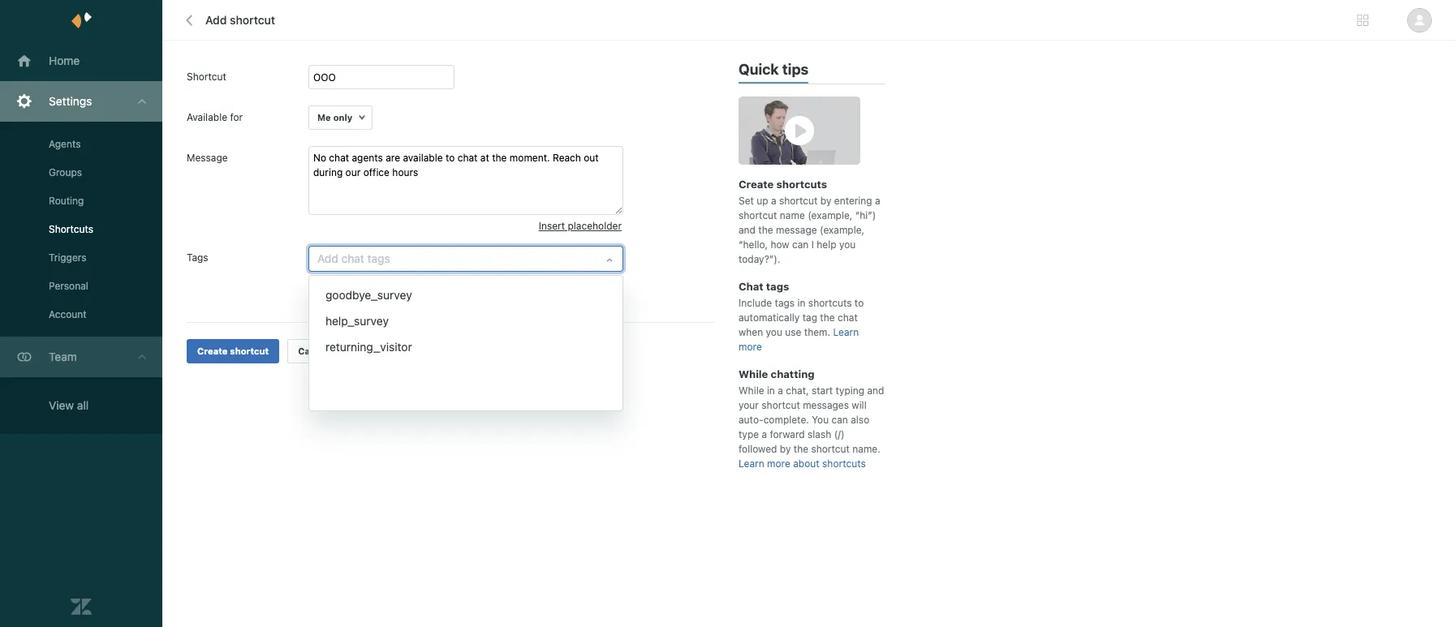Task type: locate. For each thing, give the bounding box(es) containing it.
0 horizontal spatial more
[[739, 341, 762, 353]]

1 vertical spatial and
[[868, 385, 885, 397]]

1 horizontal spatial to
[[855, 297, 864, 309]]

include tags in shortcuts to automatically tag the chat when you use them.
[[739, 297, 864, 339]]

chat down add chat tags field on the left of the page
[[484, 279, 504, 292]]

(example,
[[808, 209, 853, 222], [820, 224, 865, 236]]

use left "this"
[[554, 279, 570, 292]]

tag
[[803, 312, 818, 324]]

triggers
[[49, 252, 86, 264]]

shortcut right add
[[230, 13, 275, 27]]

use
[[554, 279, 570, 292], [785, 326, 802, 339]]

today?").
[[739, 253, 781, 266]]

0 vertical spatial while
[[739, 368, 768, 381]]

shortcuts down name.
[[823, 458, 866, 470]]

typing
[[836, 385, 865, 397]]

1 vertical spatial shortcuts
[[809, 297, 852, 309]]

create inside create shortcut button
[[197, 346, 228, 357]]

a down add chat tags field on the left of the page
[[476, 279, 481, 292]]

goodbye_survey
[[326, 288, 412, 302]]

add
[[205, 13, 227, 27]]

0 horizontal spatial use
[[554, 279, 570, 292]]

tags right chat
[[766, 280, 790, 293]]

help
[[817, 239, 837, 251]]

1 vertical spatial create
[[197, 346, 228, 357]]

in left chat,
[[767, 385, 775, 397]]

a up "hi")
[[875, 195, 881, 207]]

0 vertical spatial when
[[507, 279, 532, 292]]

can
[[792, 239, 809, 251], [832, 414, 848, 426]]

when left "this"
[[507, 279, 532, 292]]

1 vertical spatial can
[[832, 414, 848, 426]]

in
[[798, 297, 806, 309], [767, 385, 775, 397]]

shortcut up name on the right top
[[779, 195, 818, 207]]

0 vertical spatial you
[[840, 239, 856, 251]]

chat
[[739, 280, 764, 293]]

by left entering
[[821, 195, 832, 207]]

1 horizontal spatial by
[[821, 195, 832, 207]]

you inside create shortcuts set up a shortcut by entering a shortcut name (example, "hi") and the message (example, "hello, how can i help you today?").
[[840, 239, 856, 251]]

0 horizontal spatial and
[[739, 224, 756, 236]]

0 horizontal spatial can
[[792, 239, 809, 251]]

you right help
[[840, 239, 856, 251]]

returning_visitor
[[326, 340, 412, 354]]

message
[[187, 152, 228, 164]]

shortcuts up tag
[[809, 297, 852, 309]]

learn inside while chatting while in a chat, start typing and your shortcut messages will auto-complete. you can also type a forward slash (/) followed by the shortcut name. learn more about shortcuts
[[739, 458, 765, 470]]

0 vertical spatial chat
[[484, 279, 504, 292]]

1 vertical spatial when
[[739, 326, 763, 339]]

set
[[739, 195, 754, 207]]

0 horizontal spatial learn
[[739, 458, 765, 470]]

1 vertical spatial by
[[780, 443, 791, 456]]

the right tag
[[820, 312, 835, 324]]

up
[[757, 195, 769, 207]]

tags
[[441, 279, 461, 292], [766, 280, 790, 293], [775, 297, 795, 309]]

1 vertical spatial more
[[767, 458, 791, 470]]

in inside while chatting while in a chat, start typing and your shortcut messages will auto-complete. you can also type a forward slash (/) followed by the shortcut name. learn more about shortcuts
[[767, 385, 775, 397]]

create for shortcut
[[197, 346, 228, 357]]

1 vertical spatial you
[[534, 279, 551, 292]]

create for shortcuts
[[739, 178, 774, 191]]

0 vertical spatial shortcuts
[[777, 178, 828, 191]]

tags
[[187, 252, 208, 264]]

0 horizontal spatial by
[[780, 443, 791, 456]]

to down add chat tags field on the left of the page
[[464, 279, 473, 292]]

1 horizontal spatial and
[[868, 385, 885, 397]]

followed
[[739, 443, 777, 456]]

the inside while chatting while in a chat, start typing and your shortcut messages will auto-complete. you can also type a forward slash (/) followed by the shortcut name. learn more about shortcuts
[[794, 443, 809, 456]]

a inside automatically add the above tags to a chat when you use this shortcut
[[476, 279, 481, 292]]

0 horizontal spatial create
[[197, 346, 228, 357]]

more down automatically
[[739, 341, 762, 353]]

0 horizontal spatial in
[[767, 385, 775, 397]]

shortcuts up name on the right top
[[777, 178, 828, 191]]

by inside while chatting while in a chat, start typing and your shortcut messages will auto-complete. you can also type a forward slash (/) followed by the shortcut name. learn more about shortcuts
[[780, 443, 791, 456]]

shortcuts inside while chatting while in a chat, start typing and your shortcut messages will auto-complete. you can also type a forward slash (/) followed by the shortcut name. learn more about shortcuts
[[823, 458, 866, 470]]

shortcuts
[[777, 178, 828, 191], [809, 297, 852, 309], [823, 458, 866, 470]]

0 vertical spatial can
[[792, 239, 809, 251]]

chat right tag
[[838, 312, 858, 324]]

0 vertical spatial to
[[464, 279, 473, 292]]

a
[[771, 195, 777, 207], [875, 195, 881, 207], [476, 279, 481, 292], [778, 385, 783, 397], [762, 429, 767, 441]]

cancel button
[[288, 340, 340, 364]]

when
[[507, 279, 532, 292], [739, 326, 763, 339]]

learn
[[834, 326, 859, 339], [739, 458, 765, 470]]

available
[[187, 111, 227, 123]]

team
[[49, 350, 77, 364]]

them.
[[805, 326, 831, 339]]

chatting
[[771, 368, 815, 381]]

0 vertical spatial and
[[739, 224, 756, 236]]

0 horizontal spatial to
[[464, 279, 473, 292]]

1 horizontal spatial you
[[766, 326, 783, 339]]

and right typing
[[868, 385, 885, 397]]

1 vertical spatial to
[[855, 297, 864, 309]]

shortcut down automatically
[[309, 293, 347, 305]]

0 vertical spatial in
[[798, 297, 806, 309]]

1 vertical spatial while
[[739, 385, 765, 397]]

Message text field
[[309, 146, 624, 215]]

Shortcut text field
[[309, 65, 455, 89]]

use left them.
[[785, 326, 802, 339]]

can up (/)
[[832, 414, 848, 426]]

by down forward
[[780, 443, 791, 456]]

(example, down entering
[[808, 209, 853, 222]]

1 horizontal spatial chat
[[838, 312, 858, 324]]

more down followed
[[767, 458, 791, 470]]

more inside while chatting while in a chat, start typing and your shortcut messages will auto-complete. you can also type a forward slash (/) followed by the shortcut name. learn more about shortcuts
[[767, 458, 791, 470]]

auto-
[[739, 414, 764, 426]]

the
[[759, 224, 774, 236], [393, 279, 408, 292], [820, 312, 835, 324], [794, 443, 809, 456]]

to
[[464, 279, 473, 292], [855, 297, 864, 309]]

the up learn more about shortcuts link
[[794, 443, 809, 456]]

can left i
[[792, 239, 809, 251]]

the right add
[[393, 279, 408, 292]]

shortcut inside automatically add the above tags to a chat when you use this shortcut
[[309, 293, 347, 305]]

use inside "include tags in shortcuts to automatically tag the chat when you use them."
[[785, 326, 802, 339]]

and up "hello,
[[739, 224, 756, 236]]

while
[[739, 368, 768, 381], [739, 385, 765, 397]]

1 horizontal spatial use
[[785, 326, 802, 339]]

also
[[851, 414, 870, 426]]

while chatting while in a chat, start typing and your shortcut messages will auto-complete. you can also type a forward slash (/) followed by the shortcut name. learn more about shortcuts
[[739, 368, 885, 470]]

0 vertical spatial use
[[554, 279, 570, 292]]

create shortcuts set up a shortcut by entering a shortcut name (example, "hi") and the message (example, "hello, how can i help you today?").
[[739, 178, 881, 266]]

this
[[573, 279, 589, 292]]

and
[[739, 224, 756, 236], [868, 385, 885, 397]]

1 horizontal spatial when
[[739, 326, 763, 339]]

2 vertical spatial you
[[766, 326, 783, 339]]

0 vertical spatial (example,
[[808, 209, 853, 222]]

0 horizontal spatial you
[[534, 279, 551, 292]]

you
[[840, 239, 856, 251], [534, 279, 551, 292], [766, 326, 783, 339]]

quick tips
[[739, 61, 809, 78]]

groups
[[49, 166, 82, 179]]

1 vertical spatial in
[[767, 385, 775, 397]]

0 vertical spatial learn
[[834, 326, 859, 339]]

to inside "include tags in shortcuts to automatically tag the chat when you use them."
[[855, 297, 864, 309]]

0 horizontal spatial when
[[507, 279, 532, 292]]

(example, up help
[[820, 224, 865, 236]]

0 horizontal spatial chat
[[484, 279, 504, 292]]

to inside automatically add the above tags to a chat when you use this shortcut
[[464, 279, 473, 292]]

add shortcut
[[205, 13, 275, 27]]

1 vertical spatial use
[[785, 326, 802, 339]]

message
[[776, 224, 817, 236]]

chat
[[484, 279, 504, 292], [838, 312, 858, 324]]

when inside automatically add the above tags to a chat when you use this shortcut
[[507, 279, 532, 292]]

placeholder
[[568, 220, 622, 232]]

when down automatically
[[739, 326, 763, 339]]

tags inside "include tags in shortcuts to automatically tag the chat when you use them."
[[775, 297, 795, 309]]

learn more link
[[739, 326, 859, 353]]

automatically
[[739, 312, 800, 324]]

1 vertical spatial learn
[[739, 458, 765, 470]]

cancel
[[298, 346, 329, 357]]

learn right them.
[[834, 326, 859, 339]]

chat,
[[786, 385, 809, 397]]

in up tag
[[798, 297, 806, 309]]

1 vertical spatial chat
[[838, 312, 858, 324]]

more inside learn more
[[739, 341, 762, 353]]

by inside create shortcuts set up a shortcut by entering a shortcut name (example, "hi") and the message (example, "hello, how can i help you today?").
[[821, 195, 832, 207]]

create
[[739, 178, 774, 191], [197, 346, 228, 357]]

1 horizontal spatial can
[[832, 414, 848, 426]]

shortcut
[[230, 13, 275, 27], [779, 195, 818, 207], [739, 209, 777, 222], [309, 293, 347, 305], [230, 346, 269, 357], [762, 400, 800, 412], [812, 443, 850, 456]]

you down automatically
[[766, 326, 783, 339]]

you inside automatically add the above tags to a chat when you use this shortcut
[[534, 279, 551, 292]]

tags up automatically
[[775, 297, 795, 309]]

1 vertical spatial (example,
[[820, 224, 865, 236]]

tags right above
[[441, 279, 461, 292]]

1 horizontal spatial in
[[798, 297, 806, 309]]

to up learn more at right bottom
[[855, 297, 864, 309]]

the up "hello,
[[759, 224, 774, 236]]

2 vertical spatial shortcuts
[[823, 458, 866, 470]]

by
[[821, 195, 832, 207], [780, 443, 791, 456]]

0 vertical spatial more
[[739, 341, 762, 353]]

shortcut left cancel
[[230, 346, 269, 357]]

only
[[333, 112, 353, 123]]

0 vertical spatial by
[[821, 195, 832, 207]]

1 horizontal spatial create
[[739, 178, 774, 191]]

1 horizontal spatial learn
[[834, 326, 859, 339]]

shortcut down (/)
[[812, 443, 850, 456]]

about
[[793, 458, 820, 470]]

2 horizontal spatial you
[[840, 239, 856, 251]]

1 horizontal spatial more
[[767, 458, 791, 470]]

chat tags
[[739, 280, 790, 293]]

learn down followed
[[739, 458, 765, 470]]

shortcuts inside "include tags in shortcuts to automatically tag the chat when you use them."
[[809, 297, 852, 309]]

0 vertical spatial create
[[739, 178, 774, 191]]

you left "this"
[[534, 279, 551, 292]]

create inside create shortcuts set up a shortcut by entering a shortcut name (example, "hi") and the message (example, "hello, how can i help you today?").
[[739, 178, 774, 191]]



Task type: vqa. For each thing, say whether or not it's contained in the screenshot.
Continue on the bottom of page
no



Task type: describe. For each thing, give the bounding box(es) containing it.
me
[[317, 112, 331, 123]]

the inside "include tags in shortcuts to automatically tag the chat when you use them."
[[820, 312, 835, 324]]

tips
[[783, 61, 809, 78]]

settings
[[49, 94, 92, 108]]

shortcut inside button
[[230, 346, 269, 357]]

your
[[739, 400, 759, 412]]

you inside "include tags in shortcuts to automatically tag the chat when you use them."
[[766, 326, 783, 339]]

"hi")
[[856, 209, 876, 222]]

tags for chat
[[766, 280, 790, 293]]

insert
[[539, 220, 565, 232]]

automatically
[[309, 279, 371, 292]]

can inside create shortcuts set up a shortcut by entering a shortcut name (example, "hi") and the message (example, "hello, how can i help you today?").
[[792, 239, 809, 251]]

will
[[852, 400, 867, 412]]

name.
[[853, 443, 881, 456]]

shortcut
[[187, 71, 226, 83]]

insert placeholder
[[539, 220, 622, 232]]

automatically add the above tags to a chat when you use this shortcut
[[309, 279, 589, 305]]

personal
[[49, 280, 88, 292]]

the inside create shortcuts set up a shortcut by entering a shortcut name (example, "hi") and the message (example, "hello, how can i help you today?").
[[759, 224, 774, 236]]

help_survey
[[326, 314, 389, 328]]

chat inside automatically add the above tags to a chat when you use this shortcut
[[484, 279, 504, 292]]

include
[[739, 297, 772, 309]]

Add chat tags field
[[317, 249, 595, 269]]

create shortcut
[[197, 346, 269, 357]]

forward
[[770, 429, 805, 441]]

account
[[49, 309, 87, 321]]

all
[[77, 399, 89, 412]]

slash
[[808, 429, 832, 441]]

a left chat,
[[778, 385, 783, 397]]

name
[[780, 209, 805, 222]]

in inside "include tags in shortcuts to automatically tag the chat when you use them."
[[798, 297, 806, 309]]

shortcuts
[[49, 223, 93, 235]]

tags inside automatically add the above tags to a chat when you use this shortcut
[[441, 279, 461, 292]]

how
[[771, 239, 790, 251]]

quick
[[739, 61, 779, 78]]

for
[[230, 111, 243, 123]]

complete.
[[764, 414, 809, 426]]

shortcut up complete.
[[762, 400, 800, 412]]

1 while from the top
[[739, 368, 768, 381]]

routing
[[49, 195, 84, 207]]

type
[[739, 429, 759, 441]]

entering
[[835, 195, 873, 207]]

learn inside learn more
[[834, 326, 859, 339]]

the inside automatically add the above tags to a chat when you use this shortcut
[[393, 279, 408, 292]]

a right up
[[771, 195, 777, 207]]

above
[[411, 279, 439, 292]]

(/)
[[834, 429, 845, 441]]

messages
[[803, 400, 849, 412]]

me only
[[317, 112, 353, 123]]

i
[[812, 239, 814, 251]]

a right type
[[762, 429, 767, 441]]

view
[[49, 399, 74, 412]]

and inside while chatting while in a chat, start typing and your shortcut messages will auto-complete. you can also type a forward slash (/) followed by the shortcut name. learn more about shortcuts
[[868, 385, 885, 397]]

tags for include
[[775, 297, 795, 309]]

"hello,
[[739, 239, 768, 251]]

2 while from the top
[[739, 385, 765, 397]]

chat inside "include tags in shortcuts to automatically tag the chat when you use them."
[[838, 312, 858, 324]]

create shortcut button
[[187, 340, 279, 364]]

add
[[373, 279, 391, 292]]

and inside create shortcuts set up a shortcut by entering a shortcut name (example, "hi") and the message (example, "hello, how can i help you today?").
[[739, 224, 756, 236]]

shortcuts inside create shortcuts set up a shortcut by entering a shortcut name (example, "hi") and the message (example, "hello, how can i help you today?").
[[777, 178, 828, 191]]

start
[[812, 385, 833, 397]]

learn more
[[739, 326, 859, 353]]

when inside "include tags in shortcuts to automatically tag the chat when you use them."
[[739, 326, 763, 339]]

insert placeholder button
[[539, 215, 622, 238]]

use inside automatically add the above tags to a chat when you use this shortcut
[[554, 279, 570, 292]]

view all
[[49, 399, 89, 412]]

available for
[[187, 111, 243, 123]]

zendesk products image
[[1358, 15, 1369, 26]]

home
[[49, 54, 80, 67]]

agents
[[49, 138, 81, 150]]

me only button
[[309, 106, 373, 130]]

can inside while chatting while in a chat, start typing and your shortcut messages will auto-complete. you can also type a forward slash (/) followed by the shortcut name. learn more about shortcuts
[[832, 414, 848, 426]]

learn more about shortcuts link
[[739, 458, 866, 470]]

you
[[812, 414, 829, 426]]

shortcut down up
[[739, 209, 777, 222]]



